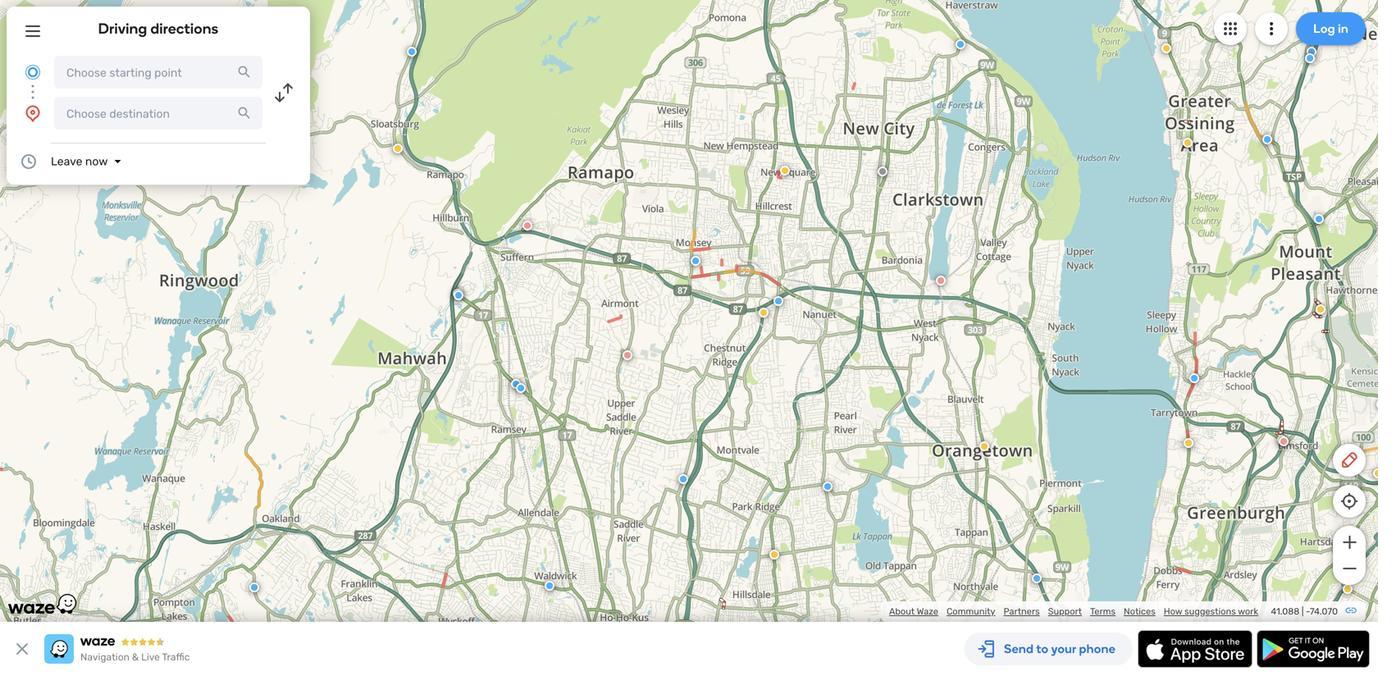 Task type: describe. For each thing, give the bounding box(es) containing it.
driving
[[98, 20, 147, 37]]

about
[[890, 606, 915, 617]]

1 horizontal spatial road closed image
[[1280, 437, 1289, 446]]

accident image
[[878, 167, 888, 176]]

traffic
[[162, 652, 190, 663]]

leave
[[51, 155, 82, 168]]

terms link
[[1091, 606, 1116, 617]]

current location image
[[23, 62, 43, 82]]

notices link
[[1124, 606, 1156, 617]]

74.070
[[1311, 606, 1339, 617]]

support link
[[1049, 606, 1083, 617]]

41.088 | -74.070
[[1272, 606, 1339, 617]]

suggestions
[[1185, 606, 1237, 617]]

leave now
[[51, 155, 108, 168]]

41.088
[[1272, 606, 1300, 617]]

x image
[[12, 639, 32, 659]]

now
[[85, 155, 108, 168]]

|
[[1302, 606, 1305, 617]]

clock image
[[19, 152, 39, 172]]

1 vertical spatial road closed image
[[623, 350, 633, 360]]

pencil image
[[1340, 451, 1360, 470]]

partners link
[[1004, 606, 1040, 617]]

about waze link
[[890, 606, 939, 617]]

community link
[[947, 606, 996, 617]]

zoom out image
[[1340, 559, 1360, 579]]



Task type: vqa. For each thing, say whether or not it's contained in the screenshot.
'terms' link
yes



Task type: locate. For each thing, give the bounding box(es) containing it.
notices
[[1124, 606, 1156, 617]]

work
[[1239, 606, 1259, 617]]

0 vertical spatial road closed image
[[936, 276, 946, 286]]

road closed image
[[523, 221, 533, 231], [1280, 437, 1289, 446]]

hazard image
[[1184, 138, 1193, 148], [393, 144, 403, 153], [759, 308, 769, 318], [1377, 400, 1379, 410]]

1 horizontal spatial road closed image
[[936, 276, 946, 286]]

-
[[1307, 606, 1311, 617]]

Choose destination text field
[[54, 97, 263, 130]]

link image
[[1345, 604, 1358, 617]]

location image
[[23, 103, 43, 123]]

hazard image
[[1162, 44, 1172, 53], [781, 166, 790, 176], [1316, 305, 1326, 314], [1278, 435, 1288, 445], [1184, 438, 1194, 448], [980, 442, 990, 451], [1374, 469, 1379, 479], [770, 550, 780, 560], [1344, 584, 1353, 594]]

0 horizontal spatial road closed image
[[623, 350, 633, 360]]

navigation
[[80, 652, 130, 663]]

partners
[[1004, 606, 1040, 617]]

driving directions
[[98, 20, 219, 37]]

how
[[1164, 606, 1183, 617]]

zoom in image
[[1340, 533, 1360, 552]]

terms
[[1091, 606, 1116, 617]]

support
[[1049, 606, 1083, 617]]

navigation & live traffic
[[80, 652, 190, 663]]

0 vertical spatial road closed image
[[523, 221, 533, 231]]

live
[[141, 652, 160, 663]]

community
[[947, 606, 996, 617]]

about waze community partners support terms notices how suggestions work
[[890, 606, 1259, 617]]

how suggestions work link
[[1164, 606, 1259, 617]]

Choose starting point text field
[[54, 56, 263, 89]]

police image
[[956, 39, 966, 49], [1306, 53, 1316, 63], [1263, 135, 1273, 144], [1315, 214, 1325, 224], [691, 256, 701, 266], [454, 291, 464, 300], [1190, 373, 1200, 383], [516, 383, 526, 393], [250, 583, 259, 593]]

&
[[132, 652, 139, 663]]

0 horizontal spatial road closed image
[[523, 221, 533, 231]]

directions
[[151, 20, 219, 37]]

road closed image
[[936, 276, 946, 286], [623, 350, 633, 360]]

police image
[[407, 47, 417, 57], [453, 289, 463, 299], [774, 296, 784, 306], [511, 379, 521, 389], [679, 474, 689, 484], [823, 482, 833, 492], [1033, 574, 1042, 584], [545, 581, 555, 591]]

waze
[[917, 606, 939, 617]]

1 vertical spatial road closed image
[[1280, 437, 1289, 446]]



